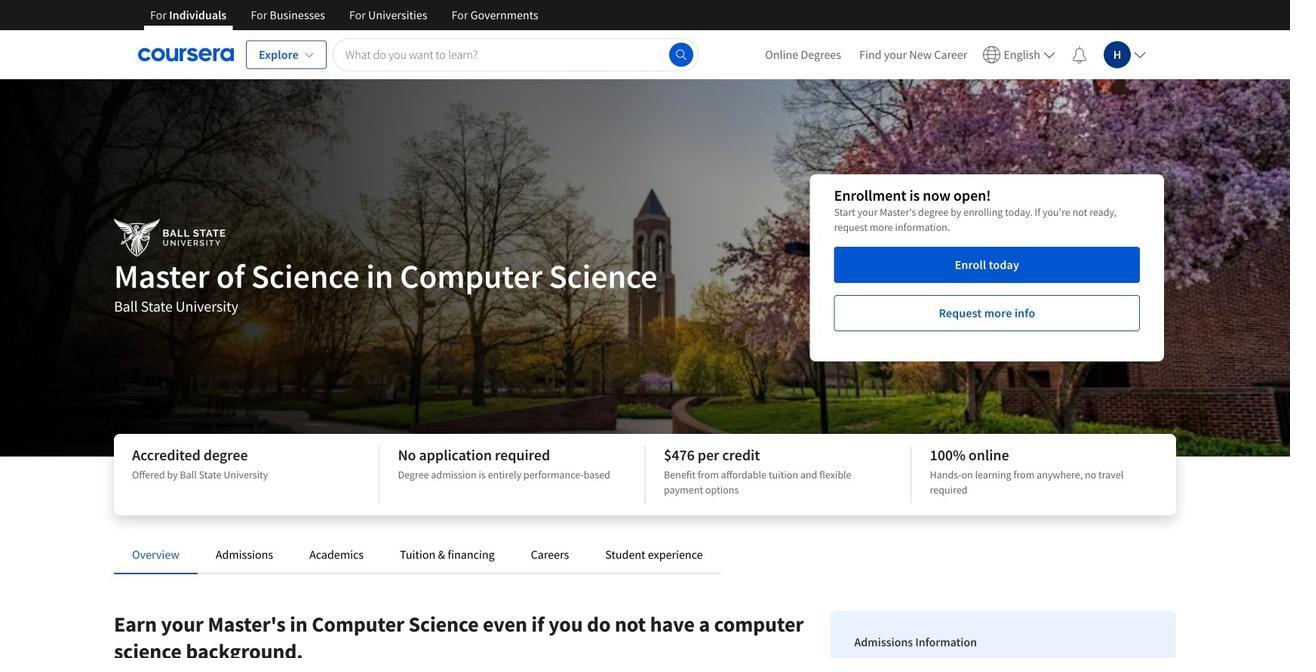 Task type: locate. For each thing, give the bounding box(es) containing it.
None search field
[[333, 38, 699, 71]]

menu
[[756, 30, 1153, 79]]

ball state university logo image
[[114, 219, 225, 257]]



Task type: describe. For each thing, give the bounding box(es) containing it.
banner navigation
[[138, 0, 551, 30]]

coursera image
[[138, 43, 234, 67]]

What do you want to learn? text field
[[333, 38, 699, 71]]



Task type: vqa. For each thing, say whether or not it's contained in the screenshot.
Help Center icon
no



